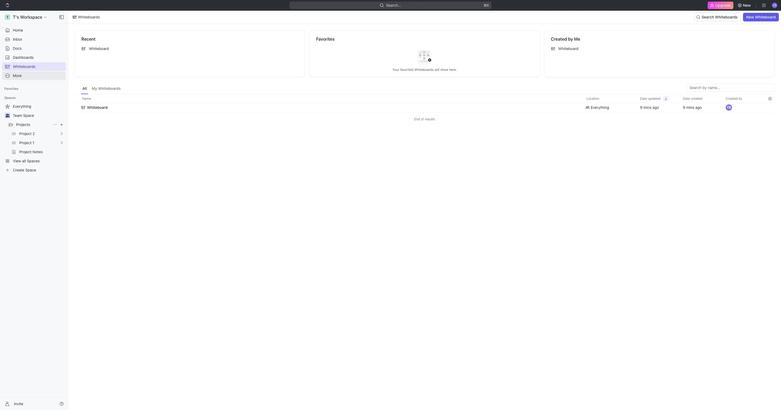 Task type: locate. For each thing, give the bounding box(es) containing it.
upgrade
[[716, 3, 731, 7]]

new whiteboard button
[[744, 13, 780, 21]]

1 mins from the left
[[644, 105, 652, 110]]

1 vertical spatial new
[[747, 15, 755, 19]]

tb inside tyler black, , element
[[727, 106, 732, 110]]

3
[[61, 132, 63, 136], [61, 141, 63, 145]]

space down everything link
[[23, 113, 34, 118]]

by left me
[[569, 37, 574, 42]]

project for project 2
[[19, 132, 32, 136]]

0 horizontal spatial everything
[[13, 104, 31, 109]]

created by
[[726, 97, 743, 101]]

0 vertical spatial project
[[19, 132, 32, 136]]

my whiteboards button
[[90, 84, 122, 94]]

0 horizontal spatial 9
[[641, 105, 643, 110]]

whiteboards right my
[[98, 86, 121, 91]]

new inside button
[[744, 3, 752, 7]]

whiteboard
[[756, 15, 776, 19], [89, 46, 109, 51], [559, 46, 579, 51], [87, 105, 108, 110]]

1 horizontal spatial created
[[726, 97, 738, 101]]

your favorited whiteboards will show here.
[[393, 68, 457, 72]]

row containing name
[[75, 94, 775, 103]]

2 whiteboard link from the left
[[549, 44, 771, 53]]

2
[[33, 132, 35, 136]]

1 date from the left
[[641, 97, 648, 101]]

9 down "date updated"
[[641, 105, 643, 110]]

spaces
[[4, 96, 16, 100], [27, 159, 40, 163]]

1 horizontal spatial ago
[[696, 105, 703, 110]]

created up tyler black, , element
[[726, 97, 738, 101]]

more button
[[2, 72, 66, 80]]

project for project 1
[[19, 141, 32, 145]]

project left 1
[[19, 141, 32, 145]]

by down search by name... text field
[[739, 97, 743, 101]]

3 project from the top
[[19, 150, 32, 154]]

0 vertical spatial space
[[23, 113, 34, 118]]

spaces inside tree
[[27, 159, 40, 163]]

created by me
[[551, 37, 581, 42]]

9 mins ago down "date updated"
[[641, 105, 660, 110]]

1 horizontal spatial 9 mins ago
[[683, 105, 703, 110]]

ago down updated
[[653, 105, 660, 110]]

new inside button
[[747, 15, 755, 19]]

mins down date created button
[[687, 105, 695, 110]]

1 project from the top
[[19, 132, 32, 136]]

project 1 link
[[19, 139, 59, 147]]

project notes
[[19, 150, 43, 154]]

9 down date created button
[[683, 105, 686, 110]]

mins
[[644, 105, 652, 110], [687, 105, 695, 110]]

t's workspace
[[13, 15, 42, 20]]

0 horizontal spatial date
[[641, 97, 648, 101]]

whiteboards left will
[[415, 68, 434, 72]]

whiteboard button
[[78, 102, 581, 113]]

mins down "date updated"
[[644, 105, 652, 110]]

0 vertical spatial by
[[569, 37, 574, 42]]

tb up new whiteboard
[[774, 4, 777, 7]]

tyler black, , element
[[726, 104, 733, 111]]

0 vertical spatial created
[[551, 37, 568, 42]]

whiteboard down created by me
[[559, 46, 579, 51]]

tb
[[774, 4, 777, 7], [727, 106, 732, 110]]

tree
[[2, 102, 66, 175]]

date inside date created button
[[683, 97, 691, 101]]

project inside project 2 link
[[19, 132, 32, 136]]

docs
[[13, 46, 22, 51]]

9 mins ago
[[641, 105, 660, 110], [683, 105, 703, 110]]

whiteboards down dashboards
[[13, 64, 35, 69]]

date left updated
[[641, 97, 648, 101]]

ago down created
[[696, 105, 703, 110]]

name
[[82, 97, 91, 101]]

favorited
[[401, 68, 414, 72]]

whiteboards down upgrade
[[716, 15, 738, 19]]

1 horizontal spatial spaces
[[27, 159, 40, 163]]

end
[[415, 117, 420, 121]]

row
[[75, 94, 775, 103], [75, 102, 775, 113]]

date left created
[[683, 97, 691, 101]]

3 up project notes link
[[61, 141, 63, 145]]

space down 'view all spaces' link
[[25, 168, 36, 172]]

0 vertical spatial spaces
[[4, 96, 16, 100]]

ago
[[653, 105, 660, 110], [696, 105, 703, 110]]

created
[[551, 37, 568, 42], [726, 97, 738, 101]]

1 vertical spatial project
[[19, 141, 32, 145]]

created for created by me
[[551, 37, 568, 42]]

recent
[[81, 37, 96, 42]]

by for created by
[[739, 97, 743, 101]]

1 3 from the top
[[61, 132, 63, 136]]

results
[[425, 117, 435, 121]]

create space link
[[2, 166, 65, 175]]

new down "new" button
[[747, 15, 755, 19]]

your
[[393, 68, 400, 72]]

0 horizontal spatial spaces
[[4, 96, 16, 100]]

create
[[13, 168, 24, 172]]

project
[[19, 132, 32, 136], [19, 141, 32, 145], [19, 150, 32, 154]]

whiteboard link
[[79, 44, 301, 53], [549, 44, 771, 53]]

1 vertical spatial favorites
[[4, 87, 18, 91]]

0 horizontal spatial mins
[[644, 105, 652, 110]]

my whiteboards
[[92, 86, 121, 91]]

1 horizontal spatial everything
[[591, 105, 610, 110]]

0 horizontal spatial favorites
[[4, 87, 18, 91]]

1 vertical spatial tb
[[727, 106, 732, 110]]

favorites inside "button"
[[4, 87, 18, 91]]

home
[[13, 28, 23, 32]]

invite
[[14, 402, 23, 406]]

sidebar navigation
[[0, 11, 69, 411]]

0 vertical spatial tb
[[774, 4, 777, 7]]

show
[[441, 68, 449, 72]]

spaces up create space link
[[27, 159, 40, 163]]

date for date updated
[[641, 97, 648, 101]]

1 vertical spatial created
[[726, 97, 738, 101]]

1 horizontal spatial date
[[683, 97, 691, 101]]

new for new whiteboard
[[747, 15, 755, 19]]

everything inside everything link
[[13, 104, 31, 109]]

1 horizontal spatial by
[[739, 97, 743, 101]]

3 for 1
[[61, 141, 63, 145]]

2 vertical spatial project
[[19, 150, 32, 154]]

by
[[569, 37, 574, 42], [739, 97, 743, 101]]

new for new
[[744, 3, 752, 7]]

project inside project notes link
[[19, 150, 32, 154]]

me
[[575, 37, 581, 42]]

0 vertical spatial 3
[[61, 132, 63, 136]]

1 vertical spatial spaces
[[27, 159, 40, 163]]

t's
[[13, 15, 19, 20]]

tab list
[[81, 84, 122, 94]]

1 vertical spatial space
[[25, 168, 36, 172]]

0 horizontal spatial created
[[551, 37, 568, 42]]

created
[[691, 97, 703, 101]]

project left 2
[[19, 132, 32, 136]]

0 vertical spatial favorites
[[316, 37, 335, 42]]

favorites button
[[2, 86, 21, 92]]

my
[[92, 86, 97, 91]]

1 horizontal spatial 9
[[683, 105, 686, 110]]

1 whiteboard link from the left
[[79, 44, 301, 53]]

upgrade link
[[709, 2, 734, 9]]

1 horizontal spatial mins
[[687, 105, 695, 110]]

0 horizontal spatial by
[[569, 37, 574, 42]]

date inside 'date updated' "button"
[[641, 97, 648, 101]]

space
[[23, 113, 34, 118], [25, 168, 36, 172]]

2 row from the top
[[75, 102, 775, 113]]

favorites
[[316, 37, 335, 42], [4, 87, 18, 91]]

spaces down favorites "button"
[[4, 96, 16, 100]]

0 horizontal spatial whiteboard link
[[79, 44, 301, 53]]

tree containing everything
[[2, 102, 66, 175]]

1 vertical spatial by
[[739, 97, 743, 101]]

space for team space
[[23, 113, 34, 118]]

project 1
[[19, 141, 34, 145]]

1 horizontal spatial tb
[[774, 4, 777, 7]]

3 right project 2 link
[[61, 132, 63, 136]]

0 horizontal spatial 9 mins ago
[[641, 105, 660, 110]]

end of results
[[415, 117, 435, 121]]

1 vertical spatial 3
[[61, 141, 63, 145]]

everything up team space
[[13, 104, 31, 109]]

1 9 mins ago from the left
[[641, 105, 660, 110]]

row containing whiteboard
[[75, 102, 775, 113]]

2 9 mins ago from the left
[[683, 105, 703, 110]]

t's workspace, , element
[[5, 14, 10, 20]]

created left me
[[551, 37, 568, 42]]

search whiteboards button
[[695, 13, 742, 21]]

whiteboards inside button
[[98, 86, 121, 91]]

whiteboards
[[78, 15, 100, 19], [716, 15, 738, 19], [13, 64, 35, 69], [415, 68, 434, 72], [98, 86, 121, 91]]

view
[[13, 159, 21, 163]]

by for created by me
[[569, 37, 574, 42]]

0 horizontal spatial ago
[[653, 105, 660, 110]]

everything
[[13, 104, 31, 109], [591, 105, 610, 110]]

everything link
[[2, 102, 65, 111]]

tb down created by at top
[[727, 106, 732, 110]]

2 9 from the left
[[683, 105, 686, 110]]

project up view all spaces
[[19, 150, 32, 154]]

cell inside row
[[766, 103, 775, 112]]

9
[[641, 105, 643, 110], [683, 105, 686, 110]]

project for project notes
[[19, 150, 32, 154]]

new
[[744, 3, 752, 7], [747, 15, 755, 19]]

date
[[641, 97, 648, 101], [683, 97, 691, 101]]

2 project from the top
[[19, 141, 32, 145]]

0 vertical spatial new
[[744, 3, 752, 7]]

here.
[[450, 68, 457, 72]]

2 date from the left
[[683, 97, 691, 101]]

space inside "link"
[[23, 113, 34, 118]]

cell
[[766, 103, 775, 112]]

0 horizontal spatial tb
[[727, 106, 732, 110]]

whiteboard down name at the left top of page
[[87, 105, 108, 110]]

everything down location
[[591, 105, 610, 110]]

tree inside sidebar navigation
[[2, 102, 66, 175]]

2 3 from the top
[[61, 141, 63, 145]]

1 row from the top
[[75, 94, 775, 103]]

new button
[[736, 1, 755, 10]]

1 horizontal spatial whiteboard link
[[549, 44, 771, 53]]

table
[[75, 94, 775, 113]]

9 mins ago down date created button
[[683, 105, 703, 110]]

whiteboard inside row
[[87, 105, 108, 110]]

view all spaces
[[13, 159, 40, 163]]

notes
[[33, 150, 43, 154]]

project inside project 1 link
[[19, 141, 32, 145]]

new up new whiteboard
[[744, 3, 752, 7]]

project notes link
[[19, 148, 65, 156]]

new whiteboard
[[747, 15, 776, 19]]

date for date created
[[683, 97, 691, 101]]



Task type: describe. For each thing, give the bounding box(es) containing it.
location
[[587, 97, 600, 101]]

whiteboard down tb dropdown button
[[756, 15, 776, 19]]

table containing whiteboard
[[75, 94, 775, 113]]

1 horizontal spatial favorites
[[316, 37, 335, 42]]

inbox
[[13, 37, 22, 42]]

dashboards
[[13, 55, 34, 60]]

project 2 link
[[19, 130, 59, 138]]

created for created by
[[726, 97, 738, 101]]

workspace
[[20, 15, 42, 20]]

view all spaces link
[[2, 157, 65, 166]]

3 for 2
[[61, 132, 63, 136]]

everything inside row
[[591, 105, 610, 110]]

2 mins from the left
[[687, 105, 695, 110]]

team
[[13, 113, 22, 118]]

search...
[[386, 3, 402, 7]]

⌘k
[[484, 3, 490, 7]]

tb inside dropdown button
[[774, 4, 777, 7]]

search
[[702, 15, 715, 19]]

2 ago from the left
[[696, 105, 703, 110]]

tb button
[[771, 1, 780, 10]]

Search by name... text field
[[690, 84, 772, 92]]

team space link
[[13, 111, 65, 120]]

whiteboard link for recent
[[79, 44, 301, 53]]

1
[[33, 141, 34, 145]]

space for create space
[[25, 168, 36, 172]]

docs link
[[2, 44, 66, 53]]

whiteboard down recent at top
[[89, 46, 109, 51]]

will
[[435, 68, 440, 72]]

more
[[13, 73, 22, 78]]

1 9 from the left
[[641, 105, 643, 110]]

inbox link
[[2, 35, 66, 44]]

date created button
[[680, 95, 706, 103]]

whiteboards inside sidebar navigation
[[13, 64, 35, 69]]

all button
[[81, 84, 88, 94]]

date updated
[[641, 97, 661, 101]]

of
[[421, 117, 424, 121]]

whiteboards link
[[2, 62, 66, 71]]

whiteboards inside 'button'
[[716, 15, 738, 19]]

date created
[[683, 97, 703, 101]]

create space
[[13, 168, 36, 172]]

no favorited whiteboards image
[[414, 46, 436, 68]]

tab list containing all
[[81, 84, 122, 94]]

user group image
[[5, 114, 10, 117]]

projects link
[[16, 121, 51, 129]]

whiteboard link for created by me
[[549, 44, 771, 53]]

1 ago from the left
[[653, 105, 660, 110]]

project 2
[[19, 132, 35, 136]]

date updated button
[[637, 95, 669, 103]]

t
[[6, 15, 9, 19]]

team space
[[13, 113, 34, 118]]

search whiteboards
[[702, 15, 738, 19]]

updated
[[649, 97, 661, 101]]

whiteboards up recent at top
[[78, 15, 100, 19]]

all
[[82, 86, 87, 91]]

dashboards link
[[2, 53, 66, 62]]

all
[[22, 159, 26, 163]]

projects
[[16, 122, 30, 127]]

home link
[[2, 26, 66, 35]]



Task type: vqa. For each thing, say whether or not it's contained in the screenshot.
By inside the row
yes



